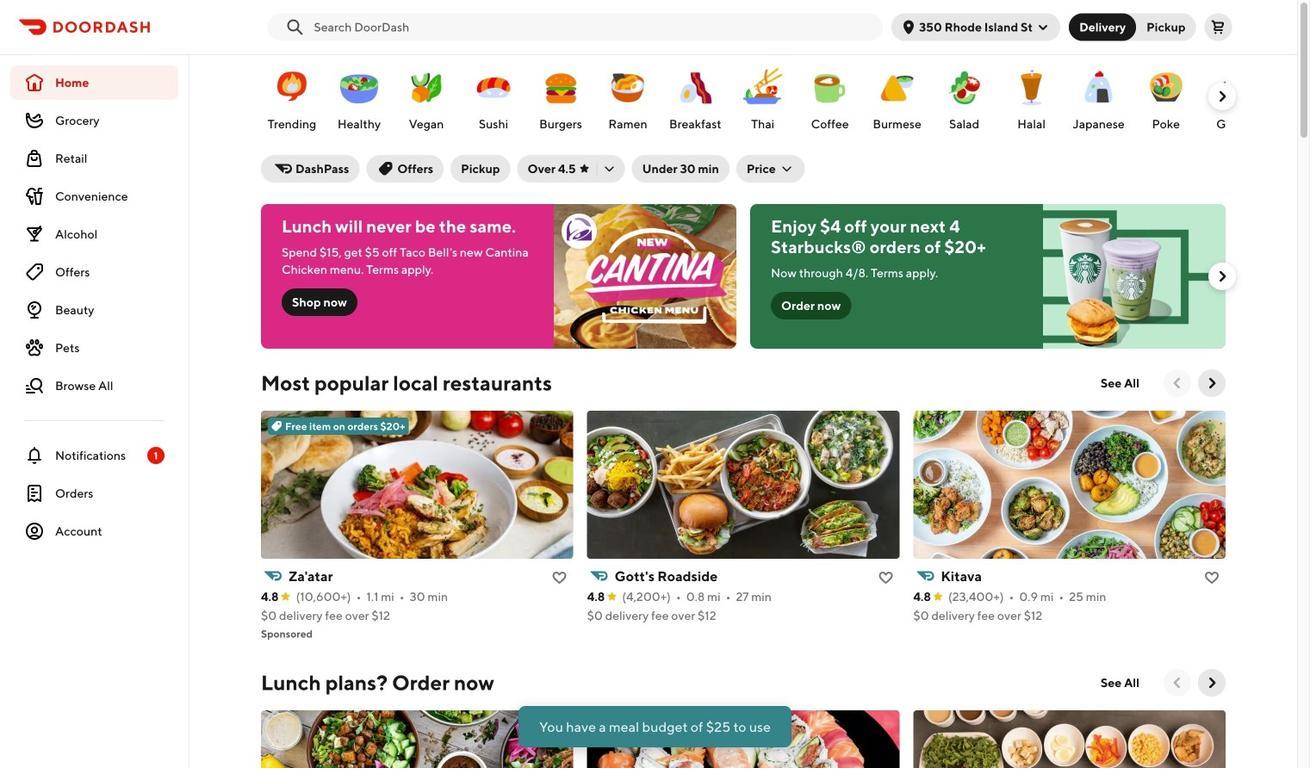 Task type: vqa. For each thing, say whether or not it's contained in the screenshot.
the middle Next button of carousel image
yes



Task type: locate. For each thing, give the bounding box(es) containing it.
None button
[[1069, 13, 1136, 41], [1126, 13, 1196, 41], [1069, 13, 1136, 41], [1126, 13, 1196, 41]]

0 items, open order cart image
[[1212, 20, 1225, 34]]

Store search: begin typing to search for stores available on DoorDash text field
[[314, 19, 873, 36]]

previous button of carousel image
[[1169, 675, 1186, 692]]

previous button of carousel image
[[1169, 375, 1186, 392]]

next button of carousel image
[[1214, 88, 1231, 105], [1214, 268, 1231, 285], [1203, 375, 1221, 392], [1203, 675, 1221, 692]]



Task type: describe. For each thing, give the bounding box(es) containing it.
toggle order method (delivery or pickup) option group
[[1069, 13, 1196, 41]]



